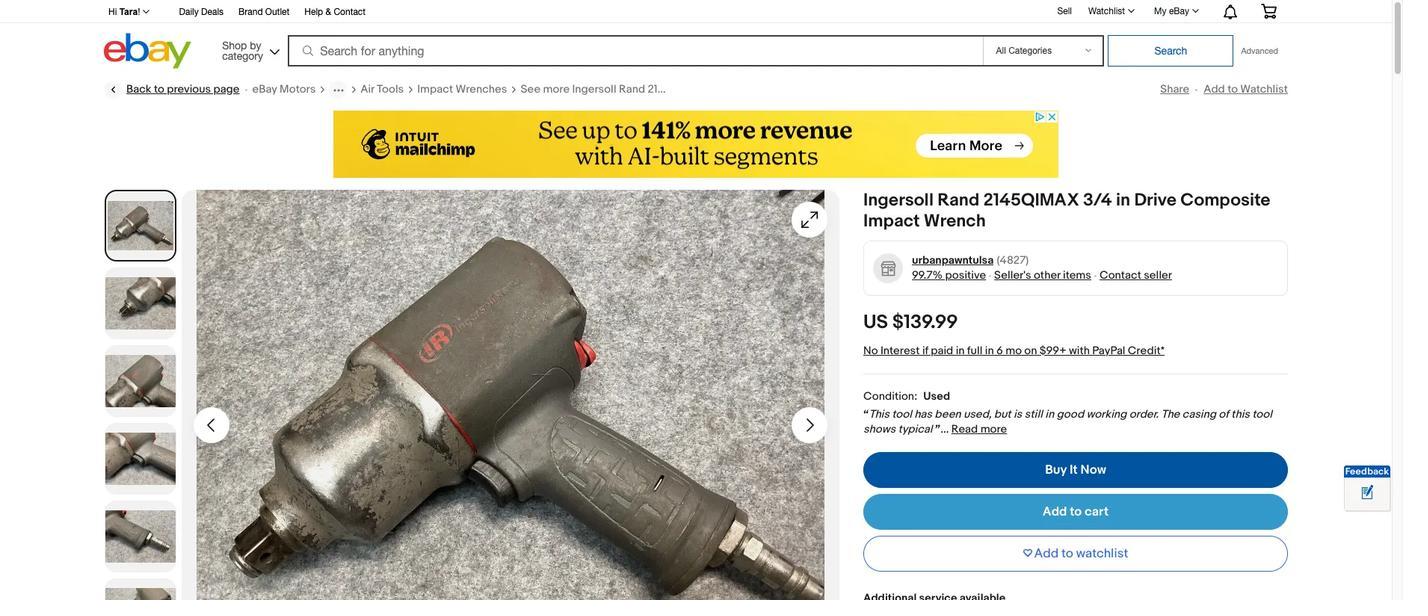 Task type: locate. For each thing, give the bounding box(es) containing it.
no interest if paid in full in 6 mo on $99+ with paypal credit* link
[[863, 344, 1165, 358]]

to left watchlist
[[1062, 546, 1073, 561]]

now
[[1081, 463, 1106, 478]]

1 vertical spatial ingersoll
[[863, 190, 934, 211]]

0 horizontal spatial tool
[[892, 407, 912, 422]]

ingersoll inside "link"
[[572, 82, 616, 96]]

0 horizontal spatial impact
[[417, 82, 453, 96]]

1 horizontal spatial 2145qimax
[[983, 190, 1079, 211]]

tool
[[892, 407, 912, 422], [1252, 407, 1272, 422]]

1 vertical spatial add
[[1043, 505, 1067, 520]]

in right 3/4
[[1116, 190, 1130, 211]]

my ebay
[[1154, 6, 1189, 16]]

it
[[1070, 463, 1078, 478]]

this
[[1231, 407, 1250, 422]]

been
[[935, 407, 961, 422]]

0 vertical spatial rand
[[619, 82, 645, 96]]

1 vertical spatial rand
[[938, 190, 979, 211]]

daily
[[179, 7, 199, 17]]

0 vertical spatial drive
[[739, 82, 766, 96]]

tool right this
[[1252, 407, 1272, 422]]

0 horizontal spatial ebay
[[252, 82, 277, 96]]

add to watchlist
[[1034, 546, 1128, 561]]

0 horizontal spatial rand
[[619, 82, 645, 96]]

more inside "link"
[[543, 82, 570, 96]]

us $139.99
[[863, 311, 958, 334]]

contact inside account navigation
[[334, 7, 366, 17]]

2145qimax up (4827)
[[983, 190, 1079, 211]]

other
[[1034, 268, 1061, 283]]

on
[[1024, 344, 1037, 358]]

drive inside "link"
[[739, 82, 766, 96]]

air tools
[[360, 82, 404, 96]]

impact
[[417, 82, 453, 96], [863, 211, 920, 232]]

advanced
[[1241, 46, 1278, 55]]

picture 1 of 11 image
[[106, 191, 175, 260]]

to left the cart
[[1070, 505, 1082, 520]]

add to cart
[[1043, 505, 1109, 520]]

None submit
[[1108, 35, 1234, 67]]

account navigation
[[100, 0, 1288, 23]]

if
[[922, 344, 928, 358]]

air tools link
[[360, 82, 404, 97]]

ebay motors link
[[252, 82, 316, 97]]

add down add to cart link
[[1034, 546, 1059, 561]]

watchlist
[[1088, 6, 1125, 16], [1240, 82, 1288, 96]]

1 vertical spatial impact
[[863, 211, 920, 232]]

in
[[1116, 190, 1130, 211], [956, 344, 965, 358], [985, 344, 994, 358], [1045, 407, 1054, 422]]

0 vertical spatial ingersoll
[[572, 82, 616, 96]]

0 vertical spatial ebay
[[1169, 6, 1189, 16]]

0 vertical spatial add
[[1204, 82, 1225, 96]]

0 vertical spatial watchlist
[[1088, 6, 1125, 16]]

1 vertical spatial watchlist
[[1240, 82, 1288, 96]]

this
[[869, 407, 889, 422]]

contact left seller
[[1100, 268, 1141, 283]]

ingersoll
[[572, 82, 616, 96], [863, 190, 934, 211]]

to inside button
[[1062, 546, 1073, 561]]

has
[[914, 407, 932, 422]]

2145qimax left 3/4in at the right of the page
[[648, 82, 708, 96]]

1 horizontal spatial contact
[[1100, 268, 1141, 283]]

add to cart link
[[863, 494, 1288, 530]]

ebay
[[1169, 6, 1189, 16], [252, 82, 277, 96]]

contact right &
[[334, 7, 366, 17]]

0 vertical spatial impact
[[417, 82, 453, 96]]

add inside 'add to watchlist' button
[[1034, 546, 1059, 561]]

motors
[[279, 82, 316, 96]]

but
[[994, 407, 1011, 422]]

0 horizontal spatial more
[[543, 82, 570, 96]]

rand down the search for anything text field
[[619, 82, 645, 96]]

1 horizontal spatial impact
[[863, 211, 920, 232]]

0 vertical spatial 2145qimax
[[648, 82, 708, 96]]

1 vertical spatial ebay
[[252, 82, 277, 96]]

add to watchlist link
[[1204, 82, 1288, 96]]

&
[[326, 7, 331, 17]]

add left the cart
[[1043, 505, 1067, 520]]

ebay left motors
[[252, 82, 277, 96]]

watchlist inside watchlist link
[[1088, 6, 1125, 16]]

page
[[213, 82, 240, 96]]

no interest if paid in full in 6 mo on $99+ with paypal credit*
[[863, 344, 1165, 358]]

1 vertical spatial drive
[[1134, 190, 1177, 211]]

watchlist right the sell in the right of the page
[[1088, 6, 1125, 16]]

used,
[[964, 407, 992, 422]]

shop by category button
[[215, 33, 283, 65]]

2 vertical spatial add
[[1034, 546, 1059, 561]]

1 horizontal spatial ebay
[[1169, 6, 1189, 16]]

0 horizontal spatial ingersoll
[[572, 82, 616, 96]]

impact right tools in the left top of the page
[[417, 82, 453, 96]]

to down advanced link
[[1228, 82, 1238, 96]]

3/4in
[[710, 82, 737, 96]]

contact
[[334, 7, 366, 17], [1100, 268, 1141, 283]]

previous
[[167, 82, 211, 96]]

1 horizontal spatial more
[[980, 422, 1007, 437]]

ingersoll up urbanpawntulsa image
[[863, 190, 934, 211]]

rand inside ingersoll rand 2145qimax 3/4 in drive composite impact wrench
[[938, 190, 979, 211]]

0 horizontal spatial drive
[[739, 82, 766, 96]]

(4827)
[[997, 253, 1029, 268]]

see more ingersoll rand 2145qimax 3/4in drive composite... link
[[521, 82, 834, 97]]

contact seller link
[[1100, 268, 1172, 283]]

in right still
[[1045, 407, 1054, 422]]

ebay right my
[[1169, 6, 1189, 16]]

back to previous page
[[126, 82, 240, 96]]

back to previous page link
[[104, 81, 240, 99]]

add inside add to cart link
[[1043, 505, 1067, 520]]

2 tool from the left
[[1252, 407, 1272, 422]]

...
[[941, 422, 949, 437]]

more right see
[[543, 82, 570, 96]]

hi tara !
[[108, 7, 140, 17]]

condition: used
[[863, 389, 950, 404]]

99.7% positive link
[[912, 268, 986, 283]]

0 vertical spatial contact
[[334, 7, 366, 17]]

watchlist
[[1076, 546, 1128, 561]]

tool down condition: used
[[892, 407, 912, 422]]

0 horizontal spatial watchlist
[[1088, 6, 1125, 16]]

impact wrenches
[[417, 82, 507, 96]]

1 horizontal spatial rand
[[938, 190, 979, 211]]

picture 5 of 11 image
[[105, 502, 176, 572]]

share button
[[1160, 82, 1189, 96]]

urbanpawntulsa
[[912, 253, 994, 268]]

sell link
[[1051, 6, 1079, 16]]

seller's other items
[[994, 268, 1091, 283]]

"
[[863, 407, 869, 422]]

picture 3 of 11 image
[[105, 346, 176, 416]]

shop by category banner
[[100, 0, 1288, 73]]

Search for anything text field
[[290, 37, 980, 65]]

0 horizontal spatial contact
[[334, 7, 366, 17]]

rand up urbanpawntulsa
[[938, 190, 979, 211]]

0 horizontal spatial 2145qimax
[[648, 82, 708, 96]]

wrench
[[924, 211, 986, 232]]

3/4
[[1083, 190, 1112, 211]]

casing
[[1182, 407, 1216, 422]]

buy
[[1045, 463, 1067, 478]]

add
[[1204, 82, 1225, 96], [1043, 505, 1067, 520], [1034, 546, 1059, 561]]

is
[[1014, 407, 1022, 422]]

ingersoll down the search for anything text field
[[572, 82, 616, 96]]

drive right 3/4
[[1134, 190, 1177, 211]]

interest
[[881, 344, 920, 358]]

1 vertical spatial more
[[980, 422, 1007, 437]]

used
[[923, 389, 950, 404]]

drive right 3/4in at the right of the page
[[739, 82, 766, 96]]

category
[[222, 50, 263, 62]]

feedback
[[1345, 466, 1389, 478]]

impact up urbanpawntulsa image
[[863, 211, 920, 232]]

1 horizontal spatial tool
[[1252, 407, 1272, 422]]

impact inside ingersoll rand 2145qimax 3/4 in drive composite impact wrench
[[863, 211, 920, 232]]

1 horizontal spatial ingersoll
[[863, 190, 934, 211]]

help & contact link
[[304, 4, 366, 21]]

1 horizontal spatial drive
[[1134, 190, 1177, 211]]

good
[[1057, 407, 1084, 422]]

add right share
[[1204, 82, 1225, 96]]

to right back
[[154, 82, 164, 96]]

condition:
[[863, 389, 917, 404]]

ingersoll rand 2145qimax 3/4 in drive composite impact wrench - picture 1 of 11 image
[[182, 190, 839, 600]]

more down but
[[980, 422, 1007, 437]]

0 vertical spatial more
[[543, 82, 570, 96]]

1 vertical spatial contact
[[1100, 268, 1141, 283]]

1 vertical spatial 2145qimax
[[983, 190, 1079, 211]]

shop by category
[[222, 39, 263, 62]]

add to watchlist button
[[863, 536, 1288, 572]]

items
[[1063, 268, 1091, 283]]

"
[[935, 422, 941, 437]]

share
[[1160, 82, 1189, 96]]

2145qimax
[[648, 82, 708, 96], [983, 190, 1079, 211]]

tools
[[377, 82, 404, 96]]

watchlist down advanced link
[[1240, 82, 1288, 96]]



Task type: vqa. For each thing, say whether or not it's contained in the screenshot.
"
yes



Task type: describe. For each thing, give the bounding box(es) containing it.
us
[[863, 311, 888, 334]]

buy it now
[[1045, 463, 1106, 478]]

deals
[[201, 7, 224, 17]]

in left 6 on the bottom right
[[985, 344, 994, 358]]

buy it now link
[[863, 452, 1288, 488]]

paypal
[[1092, 344, 1125, 358]]

2145qimax inside ingersoll rand 2145qimax 3/4 in drive composite impact wrench
[[983, 190, 1079, 211]]

paid
[[931, 344, 953, 358]]

picture 2 of 11 image
[[105, 268, 176, 339]]

seller's
[[994, 268, 1031, 283]]

positive
[[945, 268, 986, 283]]

cart
[[1085, 505, 1109, 520]]

brand outlet link
[[239, 4, 290, 21]]

brand
[[239, 7, 263, 17]]

urbanpawntulsa (4827)
[[912, 253, 1029, 268]]

add for add to watchlist
[[1034, 546, 1059, 561]]

shop
[[222, 39, 247, 51]]

$99+
[[1040, 344, 1066, 358]]

read more link
[[951, 422, 1007, 437]]

add for add to cart
[[1043, 505, 1067, 520]]

contact seller
[[1100, 268, 1172, 283]]

no
[[863, 344, 878, 358]]

impact wrenches link
[[417, 82, 507, 97]]

ingersoll inside ingersoll rand 2145qimax 3/4 in drive composite impact wrench
[[863, 190, 934, 211]]

full
[[967, 344, 983, 358]]

see more ingersoll rand 2145qimax 3/4in drive composite...
[[521, 82, 834, 96]]

in inside ingersoll rand 2145qimax 3/4 in drive composite impact wrench
[[1116, 190, 1130, 211]]

my
[[1154, 6, 1167, 16]]

99.7% positive
[[912, 268, 986, 283]]

1 horizontal spatial watchlist
[[1240, 82, 1288, 96]]

picture 4 of 11 image
[[105, 424, 176, 494]]

see
[[521, 82, 541, 96]]

add for add to watchlist
[[1204, 82, 1225, 96]]

by
[[250, 39, 261, 51]]

air
[[360, 82, 374, 96]]

tara
[[119, 7, 138, 17]]

of
[[1219, 407, 1229, 422]]

the
[[1161, 407, 1180, 422]]

to for previous
[[154, 82, 164, 96]]

my ebay link
[[1146, 2, 1206, 20]]

order.
[[1129, 407, 1159, 422]]

help
[[304, 7, 323, 17]]

6
[[996, 344, 1003, 358]]

!
[[138, 7, 140, 17]]

hi
[[108, 7, 117, 17]]

urbanpawntulsa image
[[873, 253, 903, 284]]

add to watchlist
[[1204, 82, 1288, 96]]

mo
[[1006, 344, 1022, 358]]

urbanpawntulsa link
[[912, 253, 994, 268]]

ebay inside ebay motors link
[[252, 82, 277, 96]]

read
[[951, 422, 978, 437]]

to for watchlist
[[1062, 546, 1073, 561]]

in left full
[[956, 344, 965, 358]]

composite...
[[769, 82, 834, 96]]

advertisement region
[[333, 111, 1059, 178]]

watchlist link
[[1080, 2, 1142, 20]]

sell
[[1057, 6, 1072, 16]]

outlet
[[265, 7, 290, 17]]

2145qimax inside "link"
[[648, 82, 708, 96]]

" ... read more
[[935, 422, 1007, 437]]

1 tool from the left
[[892, 407, 912, 422]]

your shopping cart image
[[1260, 4, 1278, 19]]

" this tool has been used, but is still in good working order. the casing of this tool shows typical
[[863, 407, 1272, 437]]

ebay motors
[[252, 82, 316, 96]]

99.7%
[[912, 268, 943, 283]]

to for cart
[[1070, 505, 1082, 520]]

to for watchlist
[[1228, 82, 1238, 96]]

daily deals link
[[179, 4, 224, 21]]

still
[[1024, 407, 1043, 422]]

advanced link
[[1234, 36, 1286, 66]]

credit*
[[1128, 344, 1165, 358]]

help & contact
[[304, 7, 366, 17]]

daily deals
[[179, 7, 224, 17]]

brand outlet
[[239, 7, 290, 17]]

drive inside ingersoll rand 2145qimax 3/4 in drive composite impact wrench
[[1134, 190, 1177, 211]]

rand inside "link"
[[619, 82, 645, 96]]

none submit inside the shop by category banner
[[1108, 35, 1234, 67]]

shows
[[863, 422, 896, 437]]

ebay inside my ebay link
[[1169, 6, 1189, 16]]

in inside " this tool has been used, but is still in good working order. the casing of this tool shows typical
[[1045, 407, 1054, 422]]

with
[[1069, 344, 1090, 358]]



